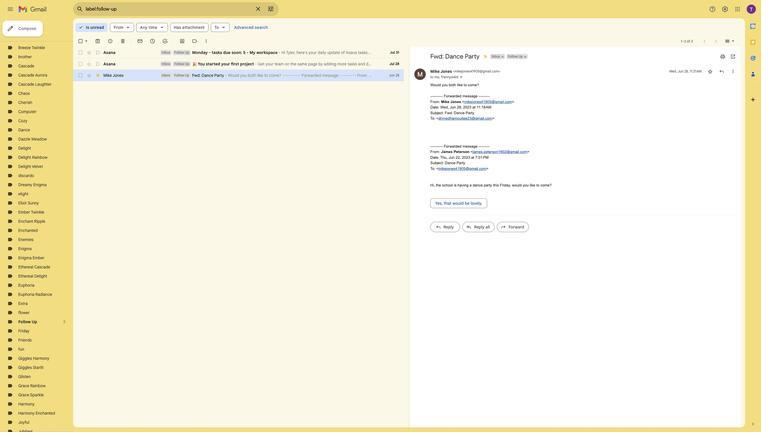 Task type: locate. For each thing, give the bounding box(es) containing it.
giggles for giggles starlit
[[18, 365, 32, 370]]

0 vertical spatial to:
[[430, 116, 435, 121]]

giggles starlit
[[18, 365, 44, 370]]

jun up ahmedhamoudee23@gmail.com link
[[450, 105, 456, 109]]

jones inside row
[[113, 73, 124, 78]]

computer link
[[18, 109, 36, 114]]

1 reply from the left
[[443, 224, 454, 229]]

mikejones41905@gmail.com up 11:18 am
[[464, 100, 512, 104]]

1 horizontal spatial 3
[[691, 39, 693, 43]]

1 hi from the left
[[282, 50, 285, 55]]

Not starred checkbox
[[707, 69, 713, 74]]

2 vertical spatial enigma
[[18, 255, 32, 260]]

thu,
[[440, 155, 448, 160]]

2 date: from the top
[[430, 155, 439, 160]]

friday link
[[18, 328, 29, 334]]

0 horizontal spatial fwd:
[[192, 73, 201, 78]]

wed, jun 28, 11:21 am
[[669, 69, 702, 73]]

party up ahmedhamoudee23@gmail.com link
[[466, 111, 474, 115]]

party up mike jones < mikejones41905@gmail.com >
[[465, 53, 480, 60]]

1 horizontal spatial reply
[[474, 224, 485, 229]]

1 horizontal spatial 28,
[[684, 69, 689, 73]]

inbox for row containing mike jones
[[162, 73, 170, 77]]

2023 for dance
[[463, 105, 471, 109]]

using
[[489, 50, 499, 55]]

1 euphoria from the top
[[18, 283, 34, 288]]

project down 5
[[240, 61, 254, 67]]

2023 inside ---------- forwarded message --------- from: james peterson < james.peterson1902@gmail.com > date: thu, jun 22, 2023 at 7:01 pm subject: dance party to:  < mikejones41905@gmail.com >
[[462, 155, 470, 160]]

at left the '7:01 pm'
[[471, 155, 474, 160]]

breeze
[[18, 45, 31, 50]]

jun inside ---------- forwarded message --------- from: james peterson < james.peterson1902@gmail.com > date: thu, jun 22, 2023 at 7:01 pm subject: dance party to:  < mikejones41905@gmail.com >
[[449, 155, 455, 160]]

28, up ahmedhamoudee23@gmail.com link
[[457, 105, 462, 109]]

fun link
[[18, 347, 24, 352]]

jun
[[678, 69, 683, 73], [389, 73, 395, 77], [450, 105, 456, 109], [449, 155, 455, 160]]

from: for date: wed, jun 28, 2023 at 11:18 am
[[430, 100, 440, 104]]

james
[[441, 150, 453, 154]]

28, inside ---------- forwarded message --------- from: mike jones < mikejones41905@gmail.com > date: wed, jun 28, 2023 at 11:18 am subject: fwd: dance party to:  < ahmedhamoudee23@gmail.com >
[[457, 105, 462, 109]]

delight down dazzle at the top left of the page
[[18, 146, 31, 151]]

cascade laughter
[[18, 82, 52, 87]]

1 horizontal spatial your
[[309, 50, 317, 55]]

0 horizontal spatial reply
[[443, 224, 454, 229]]

enigma down enigma link
[[18, 255, 32, 260]]

project left 31
[[380, 50, 392, 55]]

1 vertical spatial ethereal
[[18, 274, 33, 279]]

like right friday,
[[530, 183, 535, 187]]

1 tasks from the left
[[212, 50, 222, 55]]

search
[[255, 25, 268, 30]]

jul
[[390, 50, 395, 55], [389, 62, 394, 66]]

soon:
[[232, 50, 242, 55]]

forwarded for peterson
[[444, 144, 462, 148]]

0 vertical spatial project
[[380, 50, 392, 55]]

0 vertical spatial mikejones41905@gmail.com
[[455, 69, 499, 73]]

3 right –
[[691, 39, 693, 43]]

subject: down would
[[430, 111, 444, 115]]

navigation
[[0, 18, 73, 432]]

jun left 22,
[[449, 155, 455, 160]]

dance down thu,
[[445, 161, 456, 165]]

tab list
[[745, 18, 761, 412]]

2 tasks from the left
[[553, 50, 562, 55]]

forwarded inside ---------- forwarded message --------- from: james peterson < james.peterson1902@gmail.com > date: thu, jun 22, 2023 at 7:01 pm subject: dance party to:  < mikejones41905@gmail.com >
[[444, 144, 462, 148]]

cascade down brother
[[18, 63, 34, 69]]

forwarded up james
[[444, 144, 462, 148]]

started right "you"
[[206, 61, 220, 67]]

dance inside ---------- forwarded message --------- from: james peterson < james.peterson1902@gmail.com > date: thu, jun 22, 2023 at 7:01 pm subject: dance party to:  < mikejones41905@gmail.com >
[[445, 161, 456, 165]]

2023 inside ---------- forwarded message --------- from: mike jones < mikejones41905@gmail.com > date: wed, jun 28, 2023 at 11:18 am subject: fwd: dance party to:  < ahmedhamoudee23@gmail.com >
[[463, 105, 471, 109]]

tyler,
[[286, 50, 295, 55], [524, 50, 533, 55]]

harmony up starlit
[[33, 356, 49, 361]]

2 forwarded from the top
[[444, 144, 462, 148]]

1 vertical spatial from:
[[430, 150, 440, 154]]

11:21 am
[[690, 69, 702, 73]]

show details image
[[459, 75, 463, 79]]

enigma down enemies at the left
[[18, 246, 32, 251]]

fwd:
[[430, 53, 444, 60], [192, 73, 201, 78], [445, 111, 453, 115]]

message up 'peterson'
[[463, 144, 478, 148]]

hi
[[282, 50, 285, 55], [519, 50, 523, 55]]

1 vertical spatial date:
[[430, 155, 439, 160]]

cherish link
[[18, 100, 32, 105]]

1 horizontal spatial mike
[[430, 69, 440, 74]]

1 vertical spatial project
[[240, 61, 254, 67]]

row
[[73, 47, 626, 58], [73, 58, 404, 70], [73, 70, 404, 81]]

hi right workspace
[[282, 50, 285, 55]]

-
[[209, 50, 211, 55], [247, 50, 248, 55], [279, 50, 281, 55], [550, 50, 552, 55], [254, 61, 258, 67], [225, 73, 227, 78], [430, 94, 432, 98], [432, 94, 433, 98], [433, 94, 434, 98], [434, 94, 435, 98], [435, 94, 437, 98], [437, 94, 438, 98], [438, 94, 439, 98], [439, 94, 440, 98], [440, 94, 442, 98], [442, 94, 443, 98], [479, 94, 480, 98], [480, 94, 481, 98], [481, 94, 482, 98], [482, 94, 484, 98], [484, 94, 485, 98], [485, 94, 486, 98], [486, 94, 487, 98], [487, 94, 489, 98], [489, 94, 490, 98], [430, 144, 432, 148], [432, 144, 433, 148], [433, 144, 434, 148], [434, 144, 435, 148], [435, 144, 437, 148], [437, 144, 438, 148], [438, 144, 439, 148], [439, 144, 440, 148], [440, 144, 442, 148], [442, 144, 443, 148], [479, 144, 480, 148], [480, 144, 481, 148], [481, 144, 482, 148], [482, 144, 484, 148], [484, 144, 485, 148], [485, 144, 486, 148], [486, 144, 487, 148], [487, 144, 489, 148], [489, 144, 490, 148]]

subject: inside ---------- forwarded message --------- from: james peterson < james.peterson1902@gmail.com > date: thu, jun 22, 2023 at 7:01 pm subject: dance party to:  < mikejones41905@gmail.com >
[[430, 161, 444, 165]]

2 3 from the left
[[691, 39, 693, 43]]

yes, that would be lovely.
[[435, 201, 482, 206]]

to
[[581, 50, 584, 55], [430, 75, 434, 79], [464, 83, 467, 87], [536, 183, 539, 187]]

1 vertical spatial grace
[[18, 392, 29, 398]]

from: left james
[[430, 150, 440, 154]]

0 vertical spatial fwd:
[[430, 53, 444, 60]]

ember up ethereal cascade
[[33, 255, 44, 260]]

from: inside ---------- forwarded message --------- from: james peterson < james.peterson1902@gmail.com > date: thu, jun 22, 2023 at 7:01 pm subject: dance party to:  < mikejones41905@gmail.com >
[[430, 150, 440, 154]]

twinkle right breeze
[[32, 45, 45, 50]]

ethereal cascade link
[[18, 264, 50, 270]]

dance up ahmedhamoudee23@gmail.com
[[454, 111, 465, 115]]

message inside ---------- forwarded message --------- from: james peterson < james.peterson1902@gmail.com > date: thu, jun 22, 2023 at 7:01 pm subject: dance party to:  < mikejones41905@gmail.com >
[[463, 144, 478, 148]]

to: inside ---------- forwarded message --------- from: james peterson < james.peterson1902@gmail.com > date: thu, jun 22, 2023 at 7:01 pm subject: dance party to:  < mikejones41905@gmail.com >
[[430, 166, 435, 171]]

1 date: from the top
[[430, 105, 439, 109]]

up inside navigation
[[32, 319, 37, 324]]

1 horizontal spatial fwd:
[[430, 53, 444, 60]]

1 vertical spatial you
[[442, 83, 448, 87]]

date: for date: wed, jun 28, 2023 at 11:18 am
[[430, 105, 439, 109]]

0 vertical spatial message
[[463, 94, 478, 98]]

0 horizontal spatial of
[[341, 50, 345, 55]]

< inside mike jones < mikejones41905@gmail.com >
[[453, 69, 455, 73]]

delight for delight rainbow
[[18, 155, 31, 160]]

search mail image
[[75, 4, 85, 14]]

follow for row containing mike jones
[[174, 73, 184, 77]]

1 horizontal spatial monday
[[534, 50, 549, 55]]

first:
[[457, 50, 466, 55]]

wed, inside ---------- forwarded message --------- from: mike jones < mikejones41905@gmail.com > date: wed, jun 28, 2023 at 11:18 am subject: fwd: dance party to:  < ahmedhamoudee23@gmail.com >
[[440, 105, 449, 109]]

mikejones41905@gmail.com up show details 'icon'
[[455, 69, 499, 73]]

reply for reply all
[[474, 224, 485, 229]]

0 horizontal spatial your
[[221, 61, 230, 67]]

harmony down harmony link
[[18, 411, 35, 416]]

rainbow for delight rainbow
[[32, 155, 48, 160]]

0 horizontal spatial started
[[206, 61, 220, 67]]

fwd: dance party -
[[192, 73, 228, 78]]

1 ethereal from the top
[[18, 264, 33, 270]]

1 subject: from the top
[[430, 111, 444, 115]]

0 vertical spatial rainbow
[[32, 155, 48, 160]]

toggle split pane mode image
[[725, 38, 730, 44]]

0 vertical spatial ember
[[18, 210, 30, 215]]

lovely.
[[471, 201, 482, 206]]

main menu image
[[7, 6, 14, 13]]

0 vertical spatial 28
[[395, 62, 399, 66]]

0 horizontal spatial tasks
[[212, 50, 222, 55]]

fwd: dance party
[[430, 53, 480, 60]]

1 my from the left
[[250, 50, 255, 55]]

28, left the 11:21 am
[[684, 69, 689, 73]]

date: inside ---------- forwarded message --------- from: james peterson < james.peterson1902@gmail.com > date: thu, jun 22, 2023 at 7:01 pm subject: dance party to:  < mikejones41905@gmail.com >
[[430, 155, 439, 160]]

my right 5
[[250, 50, 255, 55]]

giggles down fun link
[[18, 356, 32, 361]]

0 horizontal spatial mike
[[103, 73, 112, 78]]

0 vertical spatial would
[[512, 183, 522, 187]]

ethereal for ethereal delight
[[18, 274, 33, 279]]

harmony enchanted link
[[18, 411, 55, 416]]

inbox button
[[490, 54, 501, 59]]

0 horizontal spatial ember
[[18, 210, 30, 215]]

forward
[[509, 224, 524, 229]]

twinkle up ripple
[[31, 210, 44, 215]]

would left be at top
[[453, 201, 464, 206]]

ember
[[18, 210, 30, 215], [33, 255, 44, 260]]

1 forwarded from the top
[[444, 94, 462, 98]]

up for first row from the top of the 'fwd: dance party' main content
[[185, 50, 189, 55]]

1 from: from the top
[[430, 100, 440, 104]]

2023 up ahmedhamoudee23@gmail.com link
[[463, 105, 471, 109]]

subject: down thu,
[[430, 161, 444, 165]]

jul left 31
[[390, 50, 395, 55]]

reply all link
[[462, 222, 495, 232]]

2 horizontal spatial fwd:
[[445, 111, 453, 115]]

euphoria down 'ethereal delight' "link"
[[18, 283, 34, 288]]

28 down brief,
[[395, 62, 399, 66]]

fwd: up the "me"
[[430, 53, 444, 60]]

this
[[493, 183, 499, 187]]

your left first
[[221, 61, 230, 67]]

2 ethereal from the top
[[18, 274, 33, 279]]

0 vertical spatial harmony
[[33, 356, 49, 361]]

follow up down move to inbox icon
[[174, 50, 189, 55]]

cascade down cascade link
[[18, 73, 34, 78]]

fwd: inside ---------- forwarded message --------- from: mike jones < mikejones41905@gmail.com > date: wed, jun 28, 2023 at 11:18 am subject: fwd: dance party to:  < ahmedhamoudee23@gmail.com >
[[445, 111, 453, 115]]

1 vertical spatial your
[[221, 61, 230, 67]]

wed, up ahmedhamoudee23@gmail.com
[[440, 105, 449, 109]]

meeting,
[[435, 50, 450, 55]]

harmony link
[[18, 402, 35, 407]]

None checkbox
[[78, 38, 83, 44], [78, 50, 83, 55], [78, 61, 83, 67], [78, 38, 83, 44], [78, 50, 83, 55], [78, 61, 83, 67]]

your left daily
[[309, 50, 317, 55]]

from: inside ---------- forwarded message --------- from: mike jones < mikejones41905@gmail.com > date: wed, jun 28, 2023 at 11:18 am subject: fwd: dance party to:  < ahmedhamoudee23@gmail.com >
[[430, 100, 440, 104]]

more image
[[203, 38, 209, 44]]

0 vertical spatial euphoria
[[18, 283, 34, 288]]

0 horizontal spatial wed,
[[440, 105, 449, 109]]

my right using
[[500, 50, 505, 55]]

twinkle
[[32, 45, 45, 50], [31, 210, 44, 215]]

1 to: from the top
[[430, 116, 435, 121]]

follow up left fwd: dance party -
[[174, 73, 189, 77]]

asana down report spam image
[[103, 50, 115, 55]]

2 vertical spatial harmony
[[18, 411, 35, 416]]

2 to: from the top
[[430, 166, 435, 171]]

at left 11:18 am
[[472, 105, 476, 109]]

1 vertical spatial subject:
[[430, 161, 444, 165]]

first: get started using my tasks… hi tyler,  monday - tasks assigned to you view in asana due
[[456, 50, 626, 55]]

0 vertical spatial you
[[585, 50, 592, 55]]

1 horizontal spatial you
[[523, 183, 529, 187]]

1 horizontal spatial would
[[512, 183, 522, 187]]

Search mail text field
[[86, 6, 251, 12]]

1 horizontal spatial my
[[500, 50, 505, 55]]

0 vertical spatial 2023
[[463, 105, 471, 109]]

subject: inside ---------- forwarded message --------- from: mike jones < mikejones41905@gmail.com > date: wed, jun 28, 2023 at 11:18 am subject: fwd: dance party to:  < ahmedhamoudee23@gmail.com >
[[430, 111, 444, 115]]

ethereal
[[18, 264, 33, 270], [18, 274, 33, 279]]

monday right follow up button
[[534, 50, 549, 55]]

follow inside navigation
[[18, 319, 31, 324]]

0 horizontal spatial come?
[[468, 83, 479, 87]]

would you both like to come?
[[430, 83, 479, 87]]

forwarded inside ---------- forwarded message --------- from: mike jones < mikejones41905@gmail.com > date: wed, jun 28, 2023 at 11:18 am subject: fwd: dance party to:  < ahmedhamoudee23@gmail.com >
[[444, 94, 462, 98]]

jun left the 11:21 am
[[678, 69, 683, 73]]

you right friday,
[[523, 183, 529, 187]]

1 horizontal spatial of
[[687, 39, 690, 43]]

1 vertical spatial started
[[206, 61, 220, 67]]

follow up left 🎉 image
[[174, 62, 189, 66]]

mikejones41905@gmail.com
[[455, 69, 499, 73], [464, 100, 512, 104], [439, 166, 486, 171]]

mikejones41905@gmail.com link up 11:18 am
[[464, 100, 512, 104]]

james.peterson1902@gmail.com
[[473, 150, 527, 154]]

rainbow up sparkle
[[30, 383, 46, 388]]

tasks:
[[358, 50, 368, 55]]

ethereal up euphoria "link"
[[18, 274, 33, 279]]

giggles up glisten
[[18, 365, 32, 370]]

reply
[[443, 224, 454, 229], [474, 224, 485, 229]]

enigma right dreamy
[[33, 182, 47, 187]]

2 subject: from the top
[[430, 161, 444, 165]]

tyler, right follow up button
[[524, 50, 533, 55]]

2 horizontal spatial mike
[[441, 100, 449, 104]]

discardo link
[[18, 173, 34, 178]]

0 vertical spatial subject:
[[430, 111, 444, 115]]

delight down delight link
[[18, 155, 31, 160]]

discardo
[[18, 173, 34, 178]]

mikejones41905@gmail.com inside mike jones < mikejones41905@gmail.com >
[[455, 69, 499, 73]]

1 vertical spatial 28
[[396, 73, 399, 77]]

0 horizontal spatial hi
[[282, 50, 285, 55]]

1 vertical spatial of
[[341, 50, 345, 55]]

reply left all
[[474, 224, 485, 229]]

0 horizontal spatial 28,
[[457, 105, 462, 109]]

2023 for party
[[462, 155, 470, 160]]

mark as unread image
[[137, 38, 143, 44]]

fwd: down 🎉 image
[[192, 73, 201, 78]]

delight up discardo at left top
[[18, 164, 31, 169]]

mikejones41905@gmail.com inside ---------- forwarded message --------- from: james peterson < james.peterson1902@gmail.com > date: thu, jun 22, 2023 at 7:01 pm subject: dance party to:  < mikejones41905@gmail.com >
[[439, 166, 486, 171]]

mikejones41905@gmail.com down 22,
[[439, 166, 486, 171]]

twinkle for ember twinkle
[[31, 210, 44, 215]]

at for 7:01 pm
[[471, 155, 474, 160]]

date: inside ---------- forwarded message --------- from: mike jones < mikejones41905@gmail.com > date: wed, jun 28, 2023 at 11:18 am subject: fwd: dance party to:  < ahmedhamoudee23@gmail.com >
[[430, 105, 439, 109]]

2 grace from the top
[[18, 392, 29, 398]]

due
[[223, 50, 231, 55]]

flower link
[[18, 310, 30, 315]]

harmony
[[33, 356, 49, 361], [18, 402, 35, 407], [18, 411, 35, 416]]

1 vertical spatial giggles
[[18, 365, 32, 370]]

party
[[465, 53, 480, 60], [214, 73, 224, 78], [466, 111, 474, 115], [457, 161, 465, 165]]

euphoria
[[18, 283, 34, 288], [18, 292, 34, 297]]

mikejones41905@gmail.com link down 22,
[[439, 166, 486, 171]]

of right update
[[341, 50, 345, 55]]

cascade
[[18, 63, 34, 69], [18, 73, 34, 78], [18, 82, 34, 87], [34, 264, 50, 270]]

at
[[472, 105, 476, 109], [471, 155, 474, 160]]

jun down jul 28
[[389, 73, 395, 77]]

date: down would
[[430, 105, 439, 109]]

cascade laughter link
[[18, 82, 52, 87]]

2 horizontal spatial you
[[585, 50, 592, 55]]

monday up "you"
[[192, 50, 208, 55]]

0 vertical spatial like
[[457, 83, 463, 87]]

0 vertical spatial from:
[[430, 100, 440, 104]]

1 vertical spatial euphoria
[[18, 292, 34, 297]]

up for 2nd row from the bottom
[[185, 62, 189, 66]]

follow up right inbox button
[[508, 54, 523, 59]]

report spam image
[[107, 38, 113, 44]]

follow for first row from the top of the 'fwd: dance party' main content
[[174, 50, 184, 55]]

1 vertical spatial come?
[[541, 183, 552, 187]]

from:
[[430, 100, 440, 104], [430, 150, 440, 154]]

dance up dazzle at the top left of the page
[[18, 127, 30, 133]]

mike
[[430, 69, 440, 74], [103, 73, 112, 78], [441, 100, 449, 104]]

grace for grace sparkle
[[18, 392, 29, 398]]

hi right tasks…
[[519, 50, 523, 55]]

0 vertical spatial enchanted
[[18, 228, 38, 233]]

2 euphoria from the top
[[18, 292, 34, 297]]

giggles harmony
[[18, 356, 49, 361]]

ember up enchant
[[18, 210, 30, 215]]

dreamy enigma link
[[18, 182, 47, 187]]

at inside ---------- forwarded message --------- from: mike jones < mikejones41905@gmail.com > date: wed, jun 28, 2023 at 11:18 am subject: fwd: dance party to:  < ahmedhamoudee23@gmail.com >
[[472, 105, 476, 109]]

1 vertical spatial wed,
[[440, 105, 449, 109]]

0 vertical spatial date:
[[430, 105, 439, 109]]

inbox inside button
[[492, 54, 500, 59]]

2 message from the top
[[463, 144, 478, 148]]

1 vertical spatial enigma
[[18, 246, 32, 251]]

from button
[[110, 23, 134, 32]]

2 giggles from the top
[[18, 365, 32, 370]]

tyler, left here's
[[286, 50, 295, 55]]

1 horizontal spatial ember
[[33, 255, 44, 260]]

> inside mike jones < mikejones41905@gmail.com >
[[499, 69, 500, 73]]

here's
[[296, 50, 308, 55]]

that
[[444, 201, 451, 206]]

1 horizontal spatial like
[[530, 183, 535, 187]]

grace down glisten
[[18, 383, 29, 388]]

1 giggles from the top
[[18, 356, 32, 361]]

at inside ---------- forwarded message --------- from: james peterson < james.peterson1902@gmail.com > date: thu, jun 22, 2023 at 7:01 pm subject: dance party to:  < mikejones41905@gmail.com >
[[471, 155, 474, 160]]

fwd: up ahmedhamoudee23@gmail.com
[[445, 111, 453, 115]]

0 vertical spatial giggles
[[18, 356, 32, 361]]

,
[[439, 75, 440, 79]]

0 horizontal spatial monday
[[192, 50, 208, 55]]

0 horizontal spatial tyler,
[[286, 50, 295, 55]]

1 horizontal spatial started
[[475, 50, 488, 55]]

1 vertical spatial rainbow
[[30, 383, 46, 388]]

would right friday,
[[512, 183, 522, 187]]

None checkbox
[[78, 73, 83, 78]]

starlit
[[33, 365, 44, 370]]

be
[[465, 201, 470, 206]]

friday,
[[500, 183, 511, 187]]

come?
[[468, 83, 479, 87], [541, 183, 552, 187]]

None search field
[[73, 2, 279, 16]]

harmony down grace sparkle link
[[18, 402, 35, 407]]

jul up jun 28
[[389, 62, 394, 66]]

subject: for mikejones41905@gmail.com
[[430, 161, 444, 165]]

2 from: from the top
[[430, 150, 440, 154]]

first
[[231, 61, 239, 67]]

you left 'both' at the right of page
[[442, 83, 448, 87]]

dance down "you"
[[202, 73, 213, 78]]

giggles for giggles harmony
[[18, 356, 32, 361]]

enchanted up the "enemies" link
[[18, 228, 38, 233]]

2 reply from the left
[[474, 224, 485, 229]]

cascade for cascade aurora
[[18, 73, 34, 78]]

1 vertical spatial 2023
[[462, 155, 470, 160]]

jul 31
[[390, 50, 399, 55]]

from: down would
[[430, 100, 440, 104]]

cascade for cascade laughter
[[18, 82, 34, 87]]

tasks
[[212, 50, 222, 55], [553, 50, 562, 55]]

like right 'both' at the right of page
[[457, 83, 463, 87]]

follow up
[[174, 50, 189, 55], [508, 54, 523, 59], [174, 62, 189, 66], [174, 73, 189, 77], [18, 319, 37, 324]]

1 vertical spatial fwd:
[[192, 73, 201, 78]]

euphoria for euphoria radiance
[[18, 292, 34, 297]]

message inside ---------- forwarded message --------- from: mike jones < mikejones41905@gmail.com > date: wed, jun 28, 2023 at 11:18 am subject: fwd: dance party to:  < ahmedhamoudee23@gmail.com >
[[463, 94, 478, 98]]

0 vertical spatial enigma
[[33, 182, 47, 187]]

2023 down 'peterson'
[[462, 155, 470, 160]]

dance left get
[[445, 53, 463, 60]]

would
[[430, 83, 441, 87]]

0 vertical spatial twinkle
[[32, 45, 45, 50]]

up inside button
[[519, 54, 523, 59]]

mike inside ---------- forwarded message --------- from: mike jones < mikejones41905@gmail.com > date: wed, jun 28, 2023 at 11:18 am subject: fwd: dance party to:  < ahmedhamoudee23@gmail.com >
[[441, 100, 449, 104]]

1 vertical spatial twinkle
[[31, 210, 44, 215]]

3 row from the top
[[73, 70, 404, 81]]

1 vertical spatial message
[[463, 144, 478, 148]]

1 vertical spatial 28,
[[457, 105, 462, 109]]

delete image
[[120, 38, 126, 44]]

workspace
[[256, 50, 278, 55]]

cascade aurora
[[18, 73, 47, 78]]

0 vertical spatial forwarded
[[444, 94, 462, 98]]

reply for reply
[[443, 224, 454, 229]]

of right –
[[687, 39, 690, 43]]

euphoria link
[[18, 283, 34, 288]]

reply down that
[[443, 224, 454, 229]]

0 vertical spatial 28,
[[684, 69, 689, 73]]

glisten link
[[18, 374, 31, 379]]

elight
[[18, 191, 28, 196]]

0 vertical spatial grace
[[18, 383, 29, 388]]

message up 11:18 am
[[463, 94, 478, 98]]

date: left thu,
[[430, 155, 439, 160]]

mike jones cell
[[430, 69, 500, 74]]

1 vertical spatial like
[[530, 183, 535, 187]]

inbox for 2nd row from the bottom
[[162, 62, 170, 66]]

party down 22,
[[457, 161, 465, 165]]

tasks left the assigned
[[553, 50, 562, 55]]

1 message from the top
[[463, 94, 478, 98]]

draft
[[369, 50, 379, 55]]

0 horizontal spatial would
[[453, 201, 464, 206]]

2 vertical spatial fwd:
[[445, 111, 453, 115]]

dreamy
[[18, 182, 32, 187]]

cascade up chaos link
[[18, 82, 34, 87]]

delight down 'ethereal cascade' link
[[34, 274, 47, 279]]

enchanted down sparkle
[[36, 411, 55, 416]]

mike for mike jones
[[103, 73, 112, 78]]

1 grace from the top
[[18, 383, 29, 388]]

0 vertical spatial wed,
[[669, 69, 677, 73]]

0 vertical spatial at
[[472, 105, 476, 109]]

wed, left the 11:21 am
[[669, 69, 677, 73]]

1 vertical spatial mikejones41905@gmail.com
[[464, 100, 512, 104]]

1 vertical spatial harmony
[[18, 402, 35, 407]]

would inside button
[[453, 201, 464, 206]]

support image
[[709, 6, 716, 13]]

1 vertical spatial ember
[[33, 255, 44, 260]]

1 vertical spatial forwarded
[[444, 144, 462, 148]]

forwarded down 'both' at the right of page
[[444, 94, 462, 98]]

0 vertical spatial your
[[309, 50, 317, 55]]

rainbow up velvet in the left top of the page
[[32, 155, 48, 160]]

euphoria down euphoria "link"
[[18, 292, 34, 297]]



Task type: vqa. For each thing, say whether or not it's contained in the screenshot.
2nd CALENDAR EVENT icon from the bottom
no



Task type: describe. For each thing, give the bounding box(es) containing it.
forward link
[[497, 222, 529, 232]]

up for row containing mike jones
[[185, 73, 189, 77]]

me
[[434, 75, 439, 79]]

1 horizontal spatial come?
[[541, 183, 552, 187]]

fwd: dance party main content
[[73, 18, 745, 428]]

ahmedhamoudee23@gmail.com link
[[439, 116, 492, 121]]

sunny
[[28, 200, 39, 206]]

jun inside row
[[389, 73, 395, 77]]

cozy
[[18, 118, 27, 123]]

joyful link
[[18, 420, 29, 425]]

extra link
[[18, 301, 28, 306]]

compose
[[18, 26, 36, 31]]

ethereal delight link
[[18, 274, 47, 279]]

28, inside 'cell'
[[684, 69, 689, 73]]

get
[[467, 50, 474, 55]]

assigned
[[563, 50, 580, 55]]

grace sparkle link
[[18, 392, 44, 398]]

delight for delight velvet
[[18, 164, 31, 169]]

of inside row
[[341, 50, 345, 55]]

aurora
[[35, 73, 47, 78]]

friday
[[18, 328, 29, 334]]

james.peterson1902@gmail.com link
[[473, 150, 527, 154]]

mikejones41905@gmail.com inside ---------- forwarded message --------- from: mike jones < mikejones41905@gmail.com > date: wed, jun 28, 2023 at 11:18 am subject: fwd: dance party to:  < ahmedhamoudee23@gmail.com >
[[464, 100, 512, 104]]

0 vertical spatial started
[[475, 50, 488, 55]]

at for 11:18 am
[[472, 105, 476, 109]]

update
[[327, 50, 340, 55]]

follow for 2nd row from the bottom
[[174, 62, 184, 66]]

ember twinkle
[[18, 210, 44, 215]]

enigma ember
[[18, 255, 44, 260]]

monday - tasks due soon: 5 - my workspace
[[192, 50, 278, 55]]

wed, inside 'cell'
[[669, 69, 677, 73]]

breeze twinkle
[[18, 45, 45, 50]]

has
[[174, 25, 181, 30]]

message for james.peterson1902@gmail.com
[[463, 144, 478, 148]]

0 horizontal spatial you
[[442, 83, 448, 87]]

fwd: for fwd: dance party -
[[192, 73, 201, 78]]

advanced search button
[[232, 22, 270, 33]]

jul for jul 28
[[389, 62, 394, 66]]

giggles starlit link
[[18, 365, 44, 370]]

cascade aurora link
[[18, 73, 47, 78]]

both
[[449, 83, 456, 87]]

🎉 image
[[192, 62, 197, 67]]

archive image
[[95, 38, 101, 44]]

jun inside ---------- forwarded message --------- from: mike jones < mikejones41905@gmail.com > date: wed, jun 28, 2023 at 11:18 am subject: fwd: dance party to:  < ahmedhamoudee23@gmail.com >
[[450, 105, 456, 109]]

in
[[602, 50, 605, 55]]

time
[[149, 25, 157, 30]]

daily
[[318, 50, 326, 55]]

enchant ripple link
[[18, 219, 45, 224]]

breeze twinkle link
[[18, 45, 45, 50]]

reply all
[[474, 224, 490, 229]]

2 my from the left
[[500, 50, 505, 55]]

follow up link
[[18, 319, 37, 324]]

harmony for harmony enchanted
[[18, 411, 35, 416]]

jones inside ---------- forwarded message --------- from: mike jones < mikejones41905@gmail.com > date: wed, jun 28, 2023 at 11:18 am subject: fwd: dance party to:  < ahmedhamoudee23@gmail.com >
[[450, 100, 461, 104]]

brother
[[18, 54, 32, 59]]

follow up inside navigation
[[18, 319, 37, 324]]

ethereal cascade
[[18, 264, 50, 270]]

2 hi from the left
[[519, 50, 523, 55]]

friends
[[18, 338, 32, 343]]

grace sparkle
[[18, 392, 44, 398]]

any
[[140, 25, 148, 30]]

delight for delight link
[[18, 146, 31, 151]]

to: inside ---------- forwarded message --------- from: mike jones < mikejones41905@gmail.com > date: wed, jun 28, 2023 at 11:18 am subject: fwd: dance party to:  < ahmedhamoudee23@gmail.com >
[[430, 116, 435, 121]]

advanced search
[[234, 25, 268, 30]]

joyful
[[18, 420, 29, 425]]

wed, jun 28, 11:21 am cell
[[669, 69, 702, 74]]

gmail image
[[18, 3, 49, 15]]

party down you started your first project
[[214, 73, 224, 78]]

–
[[682, 39, 684, 43]]

radiance
[[35, 292, 52, 297]]

follow up for first row from the top of the 'fwd: dance party' main content
[[174, 50, 189, 55]]

snooze image
[[150, 38, 155, 44]]

asana left tasks:
[[346, 50, 357, 55]]

1 vertical spatial mikejones41905@gmail.com link
[[439, 166, 486, 171]]

elixir sunny link
[[18, 200, 39, 206]]

ethereal for ethereal cascade
[[18, 264, 33, 270]]

meadow
[[31, 137, 47, 142]]

is unread
[[86, 25, 104, 30]]

elixir
[[18, 200, 27, 206]]

0 horizontal spatial like
[[457, 83, 463, 87]]

has attachment
[[174, 25, 205, 30]]

asana right in
[[606, 50, 618, 55]]

subject: for <
[[430, 111, 444, 115]]

7:01 pm
[[475, 155, 489, 160]]

enigma for enigma ember
[[18, 255, 32, 260]]

jones for mike jones
[[113, 73, 124, 78]]

2 monday from the left
[[534, 50, 549, 55]]

is
[[86, 25, 89, 30]]

follow inside button
[[508, 54, 518, 59]]

1 tyler, from the left
[[286, 50, 295, 55]]

peterson
[[454, 150, 470, 154]]

add to tasks image
[[162, 38, 168, 44]]

mike for mike jones < mikejones41905@gmail.com >
[[430, 69, 440, 74]]

not starred image
[[707, 69, 713, 74]]

jun 28
[[389, 73, 399, 77]]

2 row from the top
[[73, 58, 404, 70]]

1 monday from the left
[[192, 50, 208, 55]]

message for mikejones41905@gmail.com
[[463, 94, 478, 98]]

you started your first project
[[197, 61, 254, 67]]

0 vertical spatial come?
[[468, 83, 479, 87]]

advanced search options image
[[265, 3, 276, 15]]

0 vertical spatial of
[[687, 39, 690, 43]]

11:18 am
[[477, 105, 491, 109]]

view
[[593, 50, 601, 55]]

glisten
[[18, 374, 31, 379]]

dazzle meadow
[[18, 137, 47, 142]]

follow up for 2nd row from the bottom
[[174, 62, 189, 66]]

party inside ---------- forwarded message --------- from: mike jones < mikejones41905@gmail.com > date: wed, jun 28, 2023 at 11:18 am subject: fwd: dance party to:  < ahmedhamoudee23@gmail.com >
[[466, 111, 474, 115]]

elight link
[[18, 191, 28, 196]]

unread
[[90, 25, 104, 30]]

you
[[198, 61, 205, 67]]

sparkle
[[30, 392, 44, 398]]

harmony for harmony link
[[18, 402, 35, 407]]

ethereal delight
[[18, 274, 47, 279]]

---------- forwarded message --------- from: james peterson < james.peterson1902@gmail.com > date: thu, jun 22, 2023 at 7:01 pm subject: dance party to:  < mikejones41905@gmail.com >
[[430, 144, 529, 171]]

1 – 3 of 3
[[681, 39, 693, 43]]

jul for jul 31
[[390, 50, 395, 55]]

flower
[[18, 310, 30, 315]]

1 vertical spatial enchanted
[[36, 411, 55, 416]]

enigma for enigma link
[[18, 246, 32, 251]]

twinkle for breeze twinkle
[[32, 45, 45, 50]]

1 horizontal spatial project
[[380, 50, 392, 55]]

party inside ---------- forwarded message --------- from: james peterson < james.peterson1902@gmail.com > date: thu, jun 22, 2023 at 7:01 pm subject: dance party to:  < mikejones41905@gmail.com >
[[457, 161, 465, 165]]

euphoria radiance link
[[18, 292, 52, 297]]

forwarded for jones
[[444, 94, 462, 98]]

asana up mike jones
[[103, 61, 115, 67]]

jones for mike jones < mikejones41905@gmail.com >
[[440, 69, 452, 74]]

chaos
[[18, 91, 30, 96]]

navigation containing compose
[[0, 18, 73, 432]]

dance
[[473, 183, 483, 187]]

2 tyler, from the left
[[524, 50, 533, 55]]

28 for jun 28
[[396, 73, 399, 77]]

due
[[619, 50, 626, 55]]

inbox for first row from the top of the 'fwd: dance party' main content
[[162, 50, 170, 55]]

euphoria for euphoria "link"
[[18, 283, 34, 288]]

rainbow for grace rainbow
[[30, 383, 46, 388]]

kickoff
[[422, 50, 434, 55]]

grace for grace rainbow
[[18, 383, 29, 388]]

none checkbox inside row
[[78, 73, 83, 78]]

dazzle meadow link
[[18, 137, 47, 142]]

1
[[681, 39, 682, 43]]

cascade up ethereal delight
[[34, 264, 50, 270]]

dance inside ---------- forwarded message --------- from: mike jones < mikejones41905@gmail.com > date: wed, jun 28, 2023 at 11:18 am subject: fwd: dance party to:  < ahmedhamoudee23@gmail.com >
[[454, 111, 465, 115]]

a
[[470, 183, 472, 187]]

clear search image
[[252, 3, 264, 15]]

giggles harmony link
[[18, 356, 49, 361]]

yes, that would be lovely. button
[[430, 198, 487, 208]]

1 3 from the left
[[684, 39, 686, 43]]

move to inbox image
[[179, 38, 185, 44]]

settings image
[[722, 6, 729, 13]]

cascade for cascade link
[[18, 63, 34, 69]]

enigma link
[[18, 246, 32, 251]]

ahmedhamoudee23@gmail.com
[[439, 116, 492, 121]]

delight velvet
[[18, 164, 43, 169]]

follow up for row containing mike jones
[[174, 73, 189, 77]]

yes,
[[435, 201, 443, 206]]

euphoria radiance
[[18, 292, 52, 297]]

tasks…
[[506, 50, 518, 55]]

22,
[[456, 155, 461, 160]]

from: for date: thu, jun 22, 2023 at 7:01 pm
[[430, 150, 440, 154]]

0 horizontal spatial project
[[240, 61, 254, 67]]

1 row from the top
[[73, 47, 626, 58]]

row containing mike jones
[[73, 70, 404, 81]]

date: for date: thu, jun 22, 2023 at 7:01 pm
[[430, 155, 439, 160]]

dreamy enigma
[[18, 182, 47, 187]]

follow up inside button
[[508, 54, 523, 59]]

brother link
[[18, 54, 32, 59]]

0 vertical spatial mikejones41905@gmail.com link
[[464, 100, 512, 104]]

fwd: for fwd: dance party
[[430, 53, 444, 60]]

fun
[[18, 347, 24, 352]]

2
[[63, 320, 65, 324]]

labels image
[[192, 38, 198, 44]]

hi, the school is having a dance party this friday, would you like to come?
[[430, 183, 552, 187]]

28 for jul 28
[[395, 62, 399, 66]]

delight velvet link
[[18, 164, 43, 169]]

jun inside 'cell'
[[678, 69, 683, 73]]



